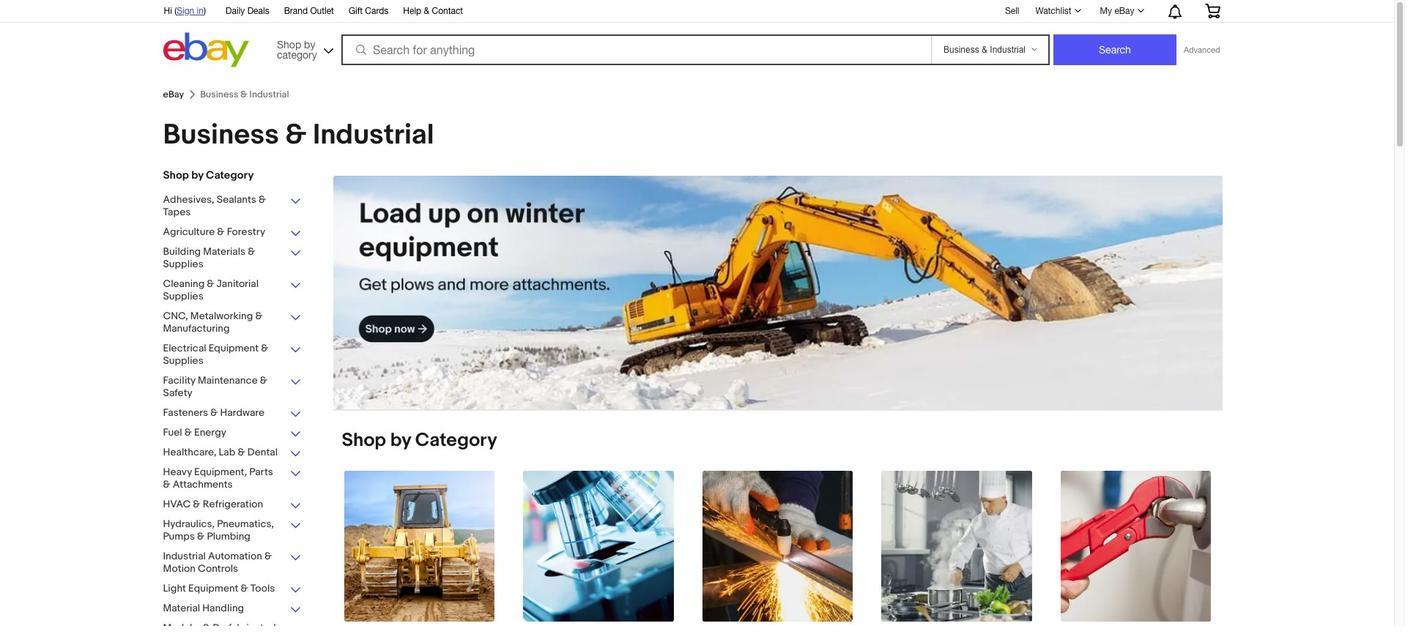 Task type: locate. For each thing, give the bounding box(es) containing it.
brand
[[284, 6, 308, 16]]

shop by category
[[163, 168, 254, 182], [342, 429, 497, 452]]

category
[[206, 168, 254, 182], [415, 429, 497, 452]]

equipment down cnc, metalworking & manufacturing dropdown button
[[209, 342, 259, 355]]

outlet
[[310, 6, 334, 16]]

1 vertical spatial by
[[191, 168, 203, 182]]

1 vertical spatial category
[[415, 429, 497, 452]]

facility
[[163, 374, 196, 387]]

1 horizontal spatial shop by category
[[342, 429, 497, 452]]

category for the 'business & industrial' 'main content'
[[206, 168, 254, 182]]

list
[[324, 471, 1231, 626]]

my
[[1100, 6, 1112, 16]]

hvac
[[163, 498, 191, 511]]

0 horizontal spatial ebay
[[163, 89, 184, 100]]

brand outlet link
[[284, 4, 334, 20]]

my ebay link
[[1092, 2, 1150, 20]]

shop by category banner
[[156, 0, 1231, 71]]

cards
[[365, 6, 389, 16]]

1 horizontal spatial ebay
[[1114, 6, 1134, 16]]

advanced
[[1184, 45, 1220, 54]]

equipment down controls
[[188, 582, 238, 595]]

ebay up business
[[163, 89, 184, 100]]

supplies up cleaning
[[163, 258, 204, 270]]

0 horizontal spatial shop
[[163, 168, 189, 182]]

adhesives,
[[163, 193, 214, 206]]

0 vertical spatial by
[[304, 38, 315, 50]]

1 horizontal spatial category
[[415, 429, 497, 452]]

&
[[424, 6, 429, 16], [285, 118, 306, 152], [259, 193, 266, 206], [217, 226, 225, 238], [248, 245, 255, 258], [207, 278, 214, 290], [255, 310, 263, 322], [261, 342, 268, 355], [260, 374, 267, 387], [210, 407, 218, 419], [184, 426, 192, 439], [238, 446, 245, 459], [163, 478, 170, 491], [193, 498, 200, 511], [197, 530, 205, 543], [264, 550, 272, 563], [241, 582, 248, 595]]

daily deals
[[226, 6, 269, 16]]

None text field
[[333, 176, 1222, 410]]

contact
[[432, 6, 463, 16]]

0 vertical spatial category
[[206, 168, 254, 182]]

refrigeration
[[203, 498, 263, 511]]

0 horizontal spatial shop by category
[[163, 168, 254, 182]]

3 supplies from the top
[[163, 355, 204, 367]]

shop by category for the 'business & industrial' 'main content'
[[163, 168, 254, 182]]

0 vertical spatial shop by category
[[163, 168, 254, 182]]

heavy equipment, parts & attachments button
[[163, 466, 302, 492]]

material handling button
[[163, 602, 302, 616]]

1 horizontal spatial by
[[304, 38, 315, 50]]

ebay
[[1114, 6, 1134, 16], [163, 89, 184, 100]]

2 horizontal spatial by
[[390, 429, 411, 452]]

sealants
[[217, 193, 256, 206]]

0 horizontal spatial category
[[206, 168, 254, 182]]

)
[[204, 6, 206, 16]]

0 vertical spatial ebay
[[1114, 6, 1134, 16]]

equipment
[[209, 342, 259, 355], [188, 582, 238, 595]]

ebay right the my on the right of the page
[[1114, 6, 1134, 16]]

electrical
[[163, 342, 206, 355]]

None submit
[[1053, 34, 1176, 65]]

supplies up cnc,
[[163, 290, 204, 303]]

1 vertical spatial supplies
[[163, 290, 204, 303]]

1 vertical spatial equipment
[[188, 582, 238, 595]]

motion
[[163, 563, 195, 575]]

2 vertical spatial shop
[[342, 429, 386, 452]]

1 horizontal spatial shop
[[277, 38, 301, 50]]

help & contact link
[[403, 4, 463, 20]]

industrial inside adhesives, sealants & tapes agriculture & forestry building materials & supplies cleaning & janitorial supplies cnc, metalworking & manufacturing electrical equipment & supplies facility maintenance & safety fasteners & hardware fuel & energy healthcare, lab & dental heavy equipment, parts & attachments hvac & refrigeration hydraulics, pneumatics, pumps & plumbing industrial automation & motion controls light equipment & tools material handling
[[163, 550, 206, 563]]

watchlist link
[[1027, 2, 1088, 20]]

(
[[174, 6, 177, 16]]

deals
[[247, 6, 269, 16]]

shop
[[277, 38, 301, 50], [163, 168, 189, 182], [342, 429, 386, 452]]

supplies up facility
[[163, 355, 204, 367]]

gift cards
[[349, 6, 389, 16]]

0 horizontal spatial by
[[191, 168, 203, 182]]

supplies
[[163, 258, 204, 270], [163, 290, 204, 303], [163, 355, 204, 367]]

help
[[403, 6, 421, 16]]

2 vertical spatial supplies
[[163, 355, 204, 367]]

my ebay
[[1100, 6, 1134, 16]]

& inside the account navigation
[[424, 6, 429, 16]]

light
[[163, 582, 186, 595]]

fasteners & hardware button
[[163, 407, 302, 420]]

0 vertical spatial supplies
[[163, 258, 204, 270]]

0 vertical spatial shop
[[277, 38, 301, 50]]

1 vertical spatial ebay
[[163, 89, 184, 100]]

parts
[[249, 466, 273, 478]]

shop for list within the the 'business & industrial' 'main content'
[[342, 429, 386, 452]]

building materials & supplies button
[[163, 245, 302, 272]]

1 vertical spatial shop
[[163, 168, 189, 182]]

healthcare,
[[163, 446, 216, 459]]

fuel & energy button
[[163, 426, 302, 440]]

1 vertical spatial industrial
[[163, 550, 206, 563]]

agriculture & forestry button
[[163, 226, 302, 240]]

hydraulics,
[[163, 518, 215, 530]]

by
[[304, 38, 315, 50], [191, 168, 203, 182], [390, 429, 411, 452]]

shop by category button
[[270, 33, 336, 64]]

load up on winter equipment image
[[333, 176, 1222, 410]]

industrial
[[313, 118, 434, 152], [163, 550, 206, 563]]

1 vertical spatial shop by category
[[342, 429, 497, 452]]

equipment,
[[194, 466, 247, 478]]

2 vertical spatial by
[[390, 429, 411, 452]]

2 horizontal spatial shop
[[342, 429, 386, 452]]

0 horizontal spatial industrial
[[163, 550, 206, 563]]

category
[[277, 49, 317, 60]]

daily
[[226, 6, 245, 16]]

cleaning & janitorial supplies button
[[163, 278, 302, 304]]

manufacturing
[[163, 322, 230, 335]]

0 vertical spatial industrial
[[313, 118, 434, 152]]

ebay link
[[163, 89, 184, 100]]



Task type: vqa. For each thing, say whether or not it's contained in the screenshot.
third Supplies from the bottom of the Adhesives, Sealants & Tapes Agriculture & Forestry Building Materials & Supplies Cleaning & Janitorial Supplies CNC, Metalworking & Manufacturing Electrical Equipment & Supplies Facility Maintenance & Safety Fasteners & Hardware Fuel & Energy Healthcare, Lab & Dental Heavy Equipment, Parts & Attachments HVAC & Refrigeration Hydraulics, Pneumatics, Pumps & Plumbing Industrial Automation & Motion Controls Light Equipment & Tools Material Handling
yes



Task type: describe. For each thing, give the bounding box(es) containing it.
cnc,
[[163, 310, 188, 322]]

facility maintenance & safety button
[[163, 374, 302, 401]]

energy
[[194, 426, 226, 439]]

watchlist
[[1035, 6, 1071, 16]]

adhesives, sealants & tapes button
[[163, 193, 302, 220]]

sell
[[1005, 6, 1019, 16]]

maintenance
[[198, 374, 258, 387]]

plumbing
[[207, 530, 250, 543]]

category for list within the the 'business & industrial' 'main content'
[[415, 429, 497, 452]]

your shopping cart image
[[1204, 4, 1221, 18]]

adhesives, sealants & tapes agriculture & forestry building materials & supplies cleaning & janitorial supplies cnc, metalworking & manufacturing electrical equipment & supplies facility maintenance & safety fasteners & hardware fuel & energy healthcare, lab & dental heavy equipment, parts & attachments hvac & refrigeration hydraulics, pneumatics, pumps & plumbing industrial automation & motion controls light equipment & tools material handling
[[163, 193, 278, 615]]

lab
[[219, 446, 235, 459]]

forestry
[[227, 226, 265, 238]]

in
[[197, 6, 204, 16]]

light equipment & tools button
[[163, 582, 302, 596]]

dental
[[247, 446, 278, 459]]

account navigation
[[156, 0, 1231, 23]]

2 supplies from the top
[[163, 290, 204, 303]]

sign
[[177, 6, 194, 16]]

shop by category
[[277, 38, 317, 60]]

shop inside "shop by category"
[[277, 38, 301, 50]]

shop by category for list within the the 'business & industrial' 'main content'
[[342, 429, 497, 452]]

materials
[[203, 245, 245, 258]]

tapes
[[163, 206, 191, 218]]

ebay inside the 'business & industrial' 'main content'
[[163, 89, 184, 100]]

handling
[[202, 602, 244, 615]]

daily deals link
[[226, 4, 269, 20]]

material
[[163, 602, 200, 615]]

fuel
[[163, 426, 182, 439]]

none submit inside the shop by category banner
[[1053, 34, 1176, 65]]

by for list within the the 'business & industrial' 'main content'
[[390, 429, 411, 452]]

automation
[[208, 550, 262, 563]]

cnc, metalworking & manufacturing button
[[163, 310, 302, 336]]

business
[[163, 118, 279, 152]]

by inside "shop by category"
[[304, 38, 315, 50]]

cleaning
[[163, 278, 205, 290]]

help & contact
[[403, 6, 463, 16]]

Search for anything text field
[[344, 36, 928, 64]]

1 horizontal spatial industrial
[[313, 118, 434, 152]]

gift
[[349, 6, 363, 16]]

advanced link
[[1176, 35, 1227, 64]]

building
[[163, 245, 201, 258]]

pneumatics,
[[217, 518, 274, 530]]

industrial automation & motion controls button
[[163, 550, 302, 577]]

ebay inside "link"
[[1114, 6, 1134, 16]]

safety
[[163, 387, 192, 399]]

business & industrial
[[163, 118, 434, 152]]

tools
[[250, 582, 275, 595]]

electrical equipment & supplies button
[[163, 342, 302, 368]]

hydraulics, pneumatics, pumps & plumbing button
[[163, 518, 302, 544]]

heavy
[[163, 466, 192, 478]]

hi ( sign in )
[[164, 6, 206, 16]]

metalworking
[[190, 310, 253, 322]]

none text field inside the 'business & industrial' 'main content'
[[333, 176, 1222, 410]]

1 supplies from the top
[[163, 258, 204, 270]]

controls
[[198, 563, 238, 575]]

pumps
[[163, 530, 195, 543]]

hi
[[164, 6, 172, 16]]

agriculture
[[163, 226, 215, 238]]

attachments
[[173, 478, 233, 491]]

healthcare, lab & dental button
[[163, 446, 302, 460]]

sign in link
[[177, 6, 204, 16]]

shop for the 'business & industrial' 'main content'
[[163, 168, 189, 182]]

0 vertical spatial equipment
[[209, 342, 259, 355]]

hardware
[[220, 407, 265, 419]]

hvac & refrigeration button
[[163, 498, 302, 512]]

janitorial
[[217, 278, 259, 290]]

business & industrial main content
[[151, 83, 1243, 626]]

gift cards link
[[349, 4, 389, 20]]

by for the 'business & industrial' 'main content'
[[191, 168, 203, 182]]

list inside the 'business & industrial' 'main content'
[[324, 471, 1231, 626]]

sell link
[[998, 6, 1026, 16]]

brand outlet
[[284, 6, 334, 16]]

fasteners
[[163, 407, 208, 419]]



